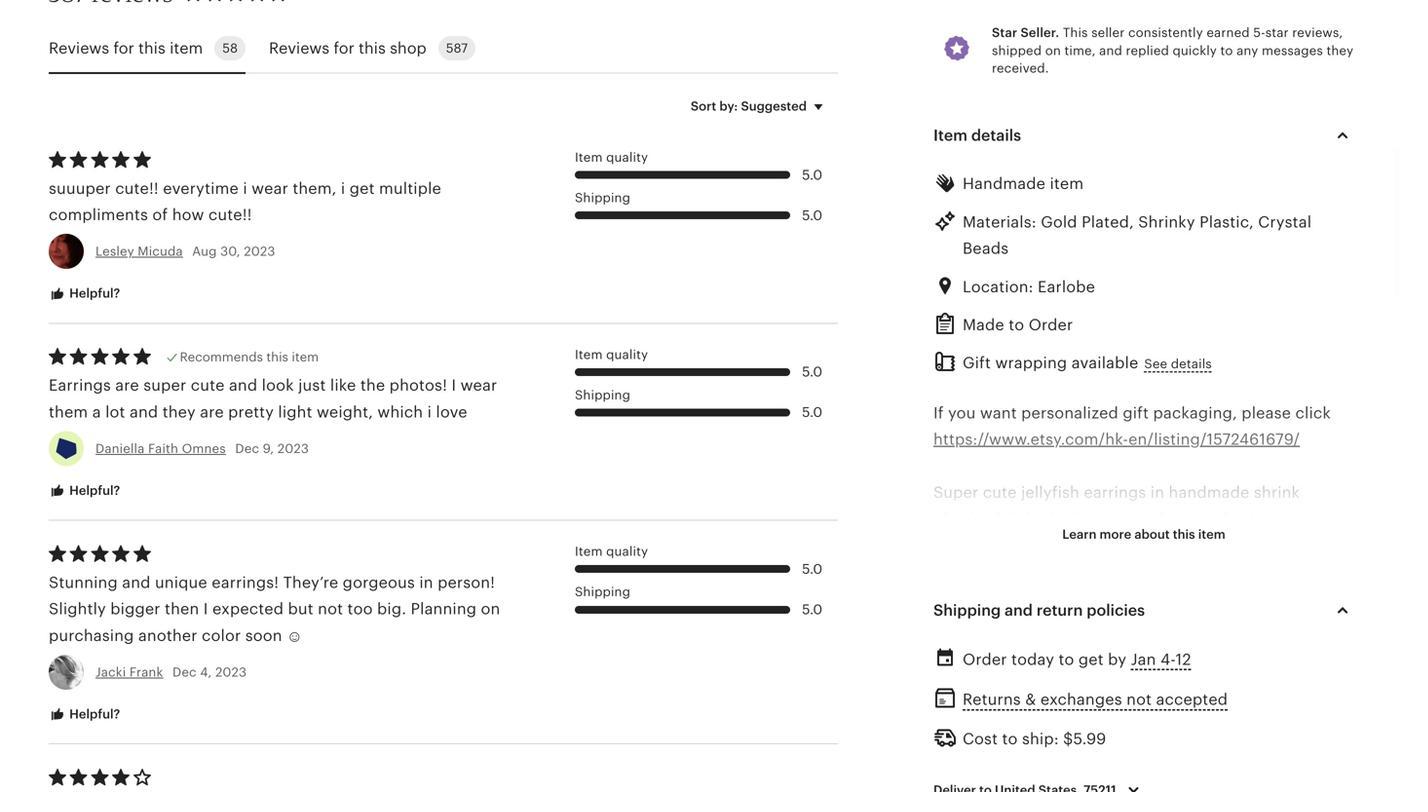 Task type: locate. For each thing, give the bounding box(es) containing it.
1 vertical spatial helpful? button
[[34, 473, 135, 510]]

get left by
[[1079, 651, 1104, 669]]

cute inside super cute jellyfish earrings in handmade shrink plastic,shrink plastic earrings have a plastic texture. the steps to make earrings are complicated. i first need to draw drawings, cut, color, blow with a heat gun, shape, and assemble.this is the unique charm of handmade products.
[[984, 484, 1017, 502]]

of left how
[[152, 206, 168, 224]]

2 vertical spatial helpful?
[[66, 707, 120, 722]]

bigger
[[110, 601, 161, 618]]

item for earrings are super cute and look just like the photos! i wear them a lot and they are pretty light weight, which i love
[[575, 347, 603, 362]]

is down the color,
[[1170, 590, 1182, 608]]

tab list
[[49, 24, 838, 74]]

accepted
[[1157, 691, 1229, 709]]

is inside super cute jellyfish earrings in handmade shrink plastic,shrink plastic earrings have a plastic texture. the steps to make earrings are complicated. i first need to draw drawings, cut, color, blow with a heat gun, shape, and assemble.this is the unique charm of handmade products.
[[1170, 590, 1182, 608]]

9,
[[263, 442, 274, 456]]

cute!! up compliments
[[115, 180, 159, 197]]

returns
[[963, 691, 1022, 709]]

cute
[[191, 377, 225, 395], [984, 484, 1017, 502]]

star
[[993, 25, 1018, 40]]

1 vertical spatial details
[[1172, 357, 1213, 372]]

i left first
[[1276, 537, 1280, 555]]

daniella
[[96, 442, 145, 456]]

i up love
[[452, 377, 456, 395]]

3 helpful? from the top
[[66, 707, 120, 722]]

5-
[[1254, 25, 1266, 40]]

the up there
[[934, 670, 962, 687]]

0 vertical spatial details
[[972, 127, 1022, 144]]

2 vertical spatial the
[[1030, 670, 1054, 687]]

to down the "earned"
[[1221, 43, 1234, 58]]

gold
[[1041, 213, 1078, 231]]

2 vertical spatial earrings
[[1076, 537, 1139, 555]]

shipping for suuuper cute!!  everytime i wear them, i get multiple compliments of how cute!!
[[575, 191, 631, 205]]

0 vertical spatial helpful?
[[66, 286, 120, 301]]

everytime
[[163, 180, 239, 197]]

i right everytime
[[243, 180, 247, 197]]

order down earlobe
[[1029, 316, 1074, 334]]

58
[[223, 41, 238, 56]]

plated,
[[1082, 213, 1135, 231]]

the inside earrings are super cute and look just like the photos! i wear them a lot and they are pretty light weight, which i love
[[361, 377, 385, 395]]

1 helpful? from the top
[[66, 286, 120, 301]]

are up omnes
[[200, 403, 224, 421]]

0 horizontal spatial in
[[420, 574, 434, 592]]

2 item quality from the top
[[575, 347, 648, 362]]

item inside dropdown button
[[934, 127, 968, 144]]

shop
[[390, 39, 427, 57]]

this left "shop"
[[359, 39, 386, 57]]

i left love
[[428, 403, 432, 421]]

0 vertical spatial 2023
[[244, 244, 275, 259]]

on inside this seller consistently earned 5-star reviews, shipped on time, and replied quickly to any messages they received.
[[1046, 43, 1062, 58]]

of right charm
[[1325, 590, 1340, 608]]

1 horizontal spatial are
[[200, 403, 224, 421]]

and up products.
[[1027, 590, 1056, 608]]

the down today
[[1030, 670, 1054, 687]]

stunning
[[49, 574, 118, 592]]

handmade
[[1170, 484, 1250, 502], [934, 617, 1015, 634]]

the down blow
[[1186, 590, 1211, 608]]

i inside earrings are super cute and look just like the photos! i wear them a lot and they are pretty light weight, which i love
[[452, 377, 456, 395]]

2 horizontal spatial i
[[1276, 537, 1280, 555]]

return
[[1037, 602, 1084, 620]]

1 horizontal spatial get
[[1079, 651, 1104, 669]]

4 5.0 from the top
[[803, 405, 823, 420]]

2 helpful? button from the top
[[34, 473, 135, 510]]

2 horizontal spatial the
[[1186, 590, 1211, 608]]

0 horizontal spatial of
[[152, 206, 168, 224]]

is right there
[[978, 696, 990, 714]]

and up pretty
[[229, 377, 258, 395]]

2 vertical spatial are
[[1143, 537, 1167, 555]]

quality for suuuper cute!!  everytime i wear them, i get multiple compliments of how cute!!
[[607, 150, 648, 165]]

learn
[[1063, 527, 1097, 542]]

compliments
[[49, 206, 148, 224]]

1 vertical spatial the
[[934, 670, 962, 687]]

earned
[[1207, 25, 1251, 40]]

helpful? button down jacki at the bottom of page
[[34, 697, 135, 733]]

the up need
[[934, 537, 962, 555]]

shipping for earrings are super cute and look just like the photos! i wear them a lot and they are pretty light weight, which i love
[[575, 388, 631, 403]]

color down expected
[[202, 627, 241, 645]]

0 horizontal spatial the
[[361, 377, 385, 395]]

0 horizontal spatial cute!!
[[115, 180, 159, 197]]

0 vertical spatial cute!!
[[115, 180, 159, 197]]

tab list containing reviews for this item
[[49, 24, 838, 74]]

item up gold
[[1050, 175, 1084, 193]]

0 horizontal spatial not
[[318, 601, 343, 618]]

1 horizontal spatial dec
[[235, 442, 259, 456]]

1 horizontal spatial handmade
[[1170, 484, 1250, 502]]

1 vertical spatial of
[[1325, 590, 1340, 608]]

a inside earrings are super cute and look just like the photos! i wear them a lot and they are pretty light weight, which i love
[[92, 403, 101, 421]]

shape,
[[972, 590, 1023, 608]]

and up bigger
[[122, 574, 151, 592]]

star seller.
[[993, 25, 1060, 40]]

in inside super cute jellyfish earrings in handmade shrink plastic,shrink plastic earrings have a plastic texture. the steps to make earrings are complicated. i first need to draw drawings, cut, color, blow with a heat gun, shape, and assemble.this is the unique charm of handmade products.
[[1151, 484, 1165, 502]]

lesley micuda aug 30, 2023
[[96, 244, 275, 259]]

personalized
[[1022, 404, 1119, 422]]

the
[[361, 377, 385, 395], [1186, 590, 1211, 608], [1030, 670, 1054, 687]]

item quality for suuuper cute!!  everytime i wear them, i get multiple compliments of how cute!!
[[575, 150, 648, 165]]

0 vertical spatial get
[[350, 180, 375, 197]]

get right them,
[[350, 180, 375, 197]]

love
[[436, 403, 468, 421]]

this
[[138, 39, 166, 57], [359, 39, 386, 57], [267, 350, 289, 364], [1174, 527, 1196, 542]]

any
[[1237, 43, 1259, 58]]

unique down with
[[1215, 590, 1268, 608]]

2 quality from the top
[[607, 347, 648, 362]]

dec left 9,
[[235, 442, 259, 456]]

helpful? down lesley
[[66, 286, 120, 301]]

wear inside suuuper cute!!  everytime i wear them, i get multiple compliments of how cute!!
[[252, 180, 289, 197]]

1 vertical spatial color
[[966, 670, 1006, 687]]

this right the about
[[1174, 527, 1196, 542]]

wear up love
[[461, 377, 498, 395]]

recommends this item
[[180, 350, 319, 364]]

2023 right the 4,
[[215, 665, 247, 680]]

reviews for this shop
[[269, 39, 427, 57]]

2 vertical spatial of
[[1010, 670, 1025, 687]]

1 vertical spatial item quality
[[575, 347, 648, 362]]

they down super
[[163, 403, 196, 421]]

0 horizontal spatial they
[[163, 403, 196, 421]]

2 vertical spatial i
[[204, 601, 208, 618]]

0 horizontal spatial are
[[115, 377, 139, 395]]

handmade down the shape,
[[934, 617, 1015, 634]]

item right have
[[1199, 527, 1226, 542]]

0 horizontal spatial on
[[481, 601, 501, 618]]

2023 right 30,
[[244, 244, 275, 259]]

heat
[[1289, 564, 1323, 581]]

2 for from the left
[[334, 39, 355, 57]]

0 vertical spatial color
[[202, 627, 241, 645]]

2 vertical spatial 2023
[[215, 665, 247, 680]]

1 horizontal spatial cute
[[984, 484, 1017, 502]]

daniella faith omnes dec 9, 2023
[[96, 442, 309, 456]]

cute up plastic,shrink
[[984, 484, 1017, 502]]

0 vertical spatial handmade
[[1170, 484, 1250, 502]]

see details link
[[1145, 356, 1213, 373]]

1 vertical spatial cute!!
[[209, 206, 252, 224]]

a left &
[[995, 696, 1003, 714]]

gorgeous
[[343, 574, 415, 592]]

they down reviews,
[[1327, 43, 1354, 58]]

4-
[[1161, 651, 1176, 669]]

not down hand- in the bottom of the page
[[1127, 691, 1153, 709]]

wear left them,
[[252, 180, 289, 197]]

0 vertical spatial quality
[[607, 150, 648, 165]]

shipping for stunning and unique earrings! they're gorgeous in person! slightly bigger then i expected but not too big. planning on purchasing another color soon ☺️
[[575, 585, 631, 600]]

2 horizontal spatial of
[[1325, 590, 1340, 608]]

handmade up have
[[1170, 484, 1250, 502]]

1 vertical spatial get
[[1079, 651, 1104, 669]]

item for suuuper cute!!  everytime i wear them, i get multiple compliments of how cute!!
[[575, 150, 603, 165]]

0 horizontal spatial handmade
[[934, 617, 1015, 634]]

of
[[152, 206, 168, 224], [1325, 590, 1340, 608], [1010, 670, 1025, 687]]

https://www.etsy.com/hk-
[[934, 431, 1129, 449]]

1 vertical spatial helpful?
[[66, 484, 120, 498]]

i right then on the bottom of the page
[[204, 601, 208, 618]]

0 horizontal spatial unique
[[155, 574, 208, 592]]

and down draw
[[1005, 602, 1033, 620]]

1 reviews from the left
[[49, 39, 109, 57]]

seller
[[1092, 25, 1125, 40]]

1 horizontal spatial the
[[1030, 670, 1054, 687]]

3 helpful? button from the top
[[34, 697, 135, 733]]

1 vertical spatial the
[[1186, 590, 1211, 608]]

cute down "recommends"
[[191, 377, 225, 395]]

0 horizontal spatial details
[[972, 127, 1022, 144]]

jellyfish up learn at the bottom right of page
[[1022, 484, 1080, 502]]

2 vertical spatial helpful? button
[[34, 697, 135, 733]]

cute!! up 30,
[[209, 206, 252, 224]]

2 vertical spatial quality
[[607, 545, 648, 559]]

0 vertical spatial item quality
[[575, 150, 648, 165]]

1 horizontal spatial is
[[1122, 670, 1134, 687]]

received.
[[993, 61, 1050, 76]]

shipping and return policies
[[934, 602, 1146, 620]]

to inside this seller consistently earned 5-star reviews, shipped on time, and replied quickly to any messages they received.
[[1221, 43, 1234, 58]]

1 horizontal spatial on
[[1046, 43, 1062, 58]]

1 horizontal spatial color
[[966, 670, 1006, 687]]

but
[[288, 601, 314, 618]]

0 vertical spatial i
[[452, 377, 456, 395]]

helpful? button down lesley
[[34, 276, 135, 312]]

order today to get by jan 4-12
[[963, 651, 1192, 669]]

learn more about this item
[[1063, 527, 1226, 542]]

0 vertical spatial is
[[1170, 590, 1182, 608]]

0 vertical spatial of
[[152, 206, 168, 224]]

1 horizontal spatial wear
[[461, 377, 498, 395]]

helpful? down jacki at the bottom of page
[[66, 707, 120, 722]]

cute!!
[[115, 180, 159, 197], [209, 206, 252, 224]]

item quality for earrings are super cute and look just like the photos! i wear them a lot and they are pretty light weight, which i love
[[575, 347, 648, 362]]

1 vertical spatial they
[[163, 403, 196, 421]]

1 vertical spatial jellyfish
[[1059, 670, 1117, 687]]

0 horizontal spatial color
[[202, 627, 241, 645]]

2 the from the top
[[934, 670, 962, 687]]

they inside this seller consistently earned 5-star reviews, shipped on time, and replied quickly to any messages they received.
[[1327, 43, 1354, 58]]

1 vertical spatial on
[[481, 601, 501, 618]]

1 vertical spatial earrings
[[1094, 511, 1157, 528]]

time
[[1295, 670, 1329, 687]]

0 vertical spatial on
[[1046, 43, 1062, 58]]

a inside the color of the jellyfish is hand-colored, every time there is a difference
[[995, 696, 1003, 714]]

in up "planning"
[[420, 574, 434, 592]]

multiple
[[379, 180, 442, 197]]

is
[[1170, 590, 1182, 608], [1122, 670, 1134, 687], [978, 696, 990, 714]]

$
[[1064, 731, 1074, 748]]

location:
[[963, 278, 1034, 296]]

like
[[330, 377, 356, 395]]

handmade
[[963, 175, 1046, 193]]

1 helpful? button from the top
[[34, 276, 135, 312]]

dec left the 4,
[[173, 665, 197, 680]]

is down by
[[1122, 670, 1134, 687]]

materials:
[[963, 213, 1037, 231]]

draw
[[996, 564, 1034, 581]]

details up handmade
[[972, 127, 1022, 144]]

1 vertical spatial order
[[963, 651, 1008, 669]]

unique up then on the bottom of the page
[[155, 574, 208, 592]]

0 horizontal spatial reviews
[[49, 39, 109, 57]]

are inside super cute jellyfish earrings in handmade shrink plastic,shrink plastic earrings have a plastic texture. the steps to make earrings are complicated. i first need to draw drawings, cut, color, blow with a heat gun, shape, and assemble.this is the unique charm of handmade products.
[[1143, 537, 1167, 555]]

colored,
[[1182, 670, 1245, 687]]

2 reviews from the left
[[269, 39, 330, 57]]

earrings
[[49, 377, 111, 395]]

0 horizontal spatial is
[[978, 696, 990, 714]]

0 vertical spatial they
[[1327, 43, 1354, 58]]

on down "seller."
[[1046, 43, 1062, 58]]

jacki frank dec 4, 2023
[[96, 665, 247, 680]]

0 vertical spatial the
[[361, 377, 385, 395]]

1 vertical spatial i
[[1276, 537, 1280, 555]]

crystal
[[1259, 213, 1312, 231]]

0 vertical spatial helpful? button
[[34, 276, 135, 312]]

1 quality from the top
[[607, 150, 648, 165]]

plastic
[[1039, 511, 1090, 528], [1214, 511, 1265, 528]]

0 horizontal spatial plastic
[[1039, 511, 1090, 528]]

made to order
[[963, 316, 1074, 334]]

1 horizontal spatial for
[[334, 39, 355, 57]]

1 vertical spatial wear
[[461, 377, 498, 395]]

1 the from the top
[[934, 537, 962, 555]]

0 vertical spatial jellyfish
[[1022, 484, 1080, 502]]

this left 58
[[138, 39, 166, 57]]

of down today
[[1010, 670, 1025, 687]]

a left lot
[[92, 403, 101, 421]]

0 horizontal spatial i
[[204, 601, 208, 618]]

are up lot
[[115, 377, 139, 395]]

wear
[[252, 180, 289, 197], [461, 377, 498, 395]]

are up the color,
[[1143, 537, 1167, 555]]

order up the returns
[[963, 651, 1008, 669]]

1 vertical spatial are
[[200, 403, 224, 421]]

about
[[1135, 527, 1171, 542]]

to right made
[[1009, 316, 1025, 334]]

1 for from the left
[[114, 39, 134, 57]]

1 horizontal spatial cute!!
[[209, 206, 252, 224]]

1 horizontal spatial unique
[[1215, 590, 1268, 608]]

gun,
[[934, 590, 968, 608]]

texture.
[[1269, 511, 1328, 528]]

a right have
[[1201, 511, 1210, 528]]

and down seller
[[1100, 43, 1123, 58]]

want
[[981, 404, 1018, 422]]

color up the returns
[[966, 670, 1006, 687]]

1 horizontal spatial details
[[1172, 357, 1213, 372]]

1 item quality from the top
[[575, 150, 648, 165]]

2 helpful? from the top
[[66, 484, 120, 498]]

i right them,
[[341, 180, 345, 197]]

shipping inside dropdown button
[[934, 602, 1001, 620]]

plastic up make
[[1039, 511, 1090, 528]]

1 horizontal spatial not
[[1127, 691, 1153, 709]]

plastic up complicated.
[[1214, 511, 1265, 528]]

stunning and unique earrings! they're gorgeous in person! slightly bigger then i expected but not too big. planning on purchasing another color soon ☺️
[[49, 574, 501, 645]]

1 vertical spatial quality
[[607, 347, 648, 362]]

0 horizontal spatial wear
[[252, 180, 289, 197]]

1 horizontal spatial of
[[1010, 670, 1025, 687]]

i inside earrings are super cute and look just like the photos! i wear them a lot and they are pretty light weight, which i love
[[428, 403, 432, 421]]

3 quality from the top
[[607, 545, 648, 559]]

2023 right 9,
[[278, 442, 309, 456]]

2 vertical spatial item quality
[[575, 545, 648, 559]]

for for item
[[114, 39, 134, 57]]

1 horizontal spatial i
[[341, 180, 345, 197]]

0 vertical spatial the
[[934, 537, 962, 555]]

1 horizontal spatial in
[[1151, 484, 1165, 502]]

helpful? down 'daniella' at the bottom left
[[66, 484, 120, 498]]

in inside stunning and unique earrings! they're gorgeous in person! slightly bigger then i expected but not too big. planning on purchasing another color soon ☺️
[[420, 574, 434, 592]]

the inside the color of the jellyfish is hand-colored, every time there is a difference
[[1030, 670, 1054, 687]]

0 horizontal spatial dec
[[173, 665, 197, 680]]

are
[[115, 377, 139, 395], [200, 403, 224, 421], [1143, 537, 1167, 555]]

gift
[[1123, 404, 1150, 422]]

seller.
[[1021, 25, 1060, 40]]

wear inside earrings are super cute and look just like the photos! i wear them a lot and they are pretty light weight, which i love
[[461, 377, 498, 395]]

2 horizontal spatial i
[[428, 403, 432, 421]]

how
[[172, 206, 204, 224]]

12
[[1176, 651, 1192, 669]]

not left too
[[318, 601, 343, 618]]

in up have
[[1151, 484, 1165, 502]]

☺️
[[287, 627, 303, 645]]

1 vertical spatial cute
[[984, 484, 1017, 502]]

0 vertical spatial not
[[318, 601, 343, 618]]

the right like
[[361, 377, 385, 395]]

1 horizontal spatial i
[[452, 377, 456, 395]]

jellyfish down the order today to get by jan 4-12
[[1059, 670, 1117, 687]]

if
[[934, 404, 944, 422]]

helpful? button down 'daniella' at the bottom left
[[34, 473, 135, 510]]

3 item quality from the top
[[575, 545, 648, 559]]

0 horizontal spatial cute
[[191, 377, 225, 395]]

on down person!
[[481, 601, 501, 618]]

faith
[[148, 442, 178, 456]]

unique inside stunning and unique earrings! they're gorgeous in person! slightly bigger then i expected but not too big. planning on purchasing another color soon ☺️
[[155, 574, 208, 592]]

they inside earrings are super cute and look just like the photos! i wear them a lot and they are pretty light weight, which i love
[[163, 403, 196, 421]]

to right today
[[1059, 651, 1075, 669]]

earlobe
[[1038, 278, 1096, 296]]

the inside super cute jellyfish earrings in handmade shrink plastic,shrink plastic earrings have a plastic texture. the steps to make earrings are complicated. i first need to draw drawings, cut, color, blow with a heat gun, shape, and assemble.this is the unique charm of handmade products.
[[934, 537, 962, 555]]

5 5.0 from the top
[[803, 562, 823, 577]]

them
[[49, 403, 88, 421]]

details right see
[[1172, 357, 1213, 372]]

0 horizontal spatial for
[[114, 39, 134, 57]]

helpful? for earrings are super cute and look just like the photos! i wear them a lot and they are pretty light weight, which i love
[[66, 484, 120, 498]]

quality for stunning and unique earrings! they're gorgeous in person! slightly bigger then i expected but not too big. planning on purchasing another color soon ☺️
[[607, 545, 648, 559]]



Task type: describe. For each thing, give the bounding box(es) containing it.
i inside super cute jellyfish earrings in handmade shrink plastic,shrink plastic earrings have a plastic texture. the steps to make earrings are complicated. i first need to draw drawings, cut, color, blow with a heat gun, shape, and assemble.this is the unique charm of handmade products.
[[1276, 537, 1280, 555]]

1 plastic from the left
[[1039, 511, 1090, 528]]

jellyfish inside the color of the jellyfish is hand-colored, every time there is a difference
[[1059, 670, 1117, 687]]

2023 for they're
[[215, 665, 247, 680]]

jacki frank link
[[96, 665, 163, 680]]

complicated.
[[1171, 537, 1271, 555]]

this inside dropdown button
[[1174, 527, 1196, 542]]

available
[[1072, 355, 1139, 372]]

pretty
[[228, 403, 274, 421]]

helpful? button for earrings are super cute and look just like the photos! i wear them a lot and they are pretty light weight, which i love
[[34, 473, 135, 510]]

item up just
[[292, 350, 319, 364]]

micuda
[[138, 244, 183, 259]]

a right with
[[1276, 564, 1285, 581]]

0 vertical spatial earrings
[[1085, 484, 1147, 502]]

not inside button
[[1127, 691, 1153, 709]]

click
[[1296, 404, 1332, 422]]

slightly
[[49, 601, 106, 618]]

i inside stunning and unique earrings! they're gorgeous in person! slightly bigger then i expected but not too big. planning on purchasing another color soon ☺️
[[204, 601, 208, 618]]

star
[[1266, 25, 1290, 40]]

details inside item details dropdown button
[[972, 127, 1022, 144]]

details inside gift wrapping available see details
[[1172, 357, 1213, 372]]

of inside the color of the jellyfish is hand-colored, every time there is a difference
[[1010, 670, 1025, 687]]

and inside dropdown button
[[1005, 602, 1033, 620]]

to up draw
[[1011, 537, 1027, 555]]

to right cost
[[1003, 731, 1018, 748]]

make
[[1031, 537, 1072, 555]]

gift wrapping available see details
[[963, 355, 1213, 372]]

shipping and return policies button
[[916, 587, 1373, 634]]

this up "look"
[[267, 350, 289, 364]]

they for messages
[[1327, 43, 1354, 58]]

beads
[[963, 240, 1009, 257]]

2 plastic from the left
[[1214, 511, 1265, 528]]

item details button
[[916, 112, 1373, 159]]

and inside super cute jellyfish earrings in handmade shrink plastic,shrink plastic earrings have a plastic texture. the steps to make earrings are complicated. i first need to draw drawings, cut, color, blow with a heat gun, shape, and assemble.this is the unique charm of handmade products.
[[1027, 590, 1056, 608]]

1 5.0 from the top
[[803, 167, 823, 183]]

color inside the color of the jellyfish is hand-colored, every time there is a difference
[[966, 670, 1006, 687]]

today
[[1012, 651, 1055, 669]]

the color of the jellyfish is hand-colored, every time there is a difference
[[934, 670, 1329, 714]]

1 vertical spatial dec
[[173, 665, 197, 680]]

2023 for wear
[[244, 244, 275, 259]]

please
[[1242, 404, 1292, 422]]

cost
[[963, 731, 998, 748]]

there
[[934, 696, 974, 714]]

of inside super cute jellyfish earrings in handmade shrink plastic,shrink plastic earrings have a plastic texture. the steps to make earrings are complicated. i first need to draw drawings, cut, color, blow with a heat gun, shape, and assemble.this is the unique charm of handmade products.
[[1325, 590, 1340, 608]]

weight,
[[317, 403, 373, 421]]

replied
[[1127, 43, 1170, 58]]

gift
[[963, 355, 992, 372]]

shrink
[[1255, 484, 1301, 502]]

aug
[[192, 244, 217, 259]]

item quality for stunning and unique earrings! they're gorgeous in person! slightly bigger then i expected but not too big. planning on purchasing another color soon ☺️
[[575, 545, 648, 559]]

get inside suuuper cute!!  everytime i wear them, i get multiple compliments of how cute!!
[[350, 180, 375, 197]]

3 5.0 from the top
[[803, 364, 823, 380]]

the inside super cute jellyfish earrings in handmade shrink plastic,shrink plastic earrings have a plastic texture. the steps to make earrings are complicated. i first need to draw drawings, cut, color, blow with a heat gun, shape, and assemble.this is the unique charm of handmade products.
[[1186, 590, 1211, 608]]

plastic,
[[1200, 213, 1255, 231]]

reviews for this item
[[49, 39, 203, 57]]

have
[[1161, 511, 1197, 528]]

color,
[[1151, 564, 1194, 581]]

too
[[348, 601, 373, 618]]

sort by: suggested
[[691, 99, 807, 113]]

587
[[446, 41, 468, 56]]

not inside stunning and unique earrings! they're gorgeous in person! slightly bigger then i expected but not too big. planning on purchasing another color soon ☺️
[[318, 601, 343, 618]]

0 horizontal spatial i
[[243, 180, 247, 197]]

and inside stunning and unique earrings! they're gorgeous in person! slightly bigger then i expected but not too big. planning on purchasing another color soon ☺️
[[122, 574, 151, 592]]

big.
[[377, 601, 407, 618]]

&
[[1026, 691, 1037, 709]]

cute inside earrings are super cute and look just like the photos! i wear them a lot and they are pretty light weight, which i love
[[191, 377, 225, 395]]

and right lot
[[130, 403, 158, 421]]

2 5.0 from the top
[[803, 208, 823, 223]]

and inside this seller consistently earned 5-star reviews, shipped on time, and replied quickly to any messages they received.
[[1100, 43, 1123, 58]]

1 vertical spatial 2023
[[278, 442, 309, 456]]

earrings are super cute and look just like the photos! i wear them a lot and they are pretty light weight, which i love
[[49, 377, 498, 421]]

1 vertical spatial is
[[1122, 670, 1134, 687]]

jan
[[1132, 651, 1157, 669]]

look
[[262, 377, 294, 395]]

materials: gold plated, shrinky plastic, crystal beads
[[963, 213, 1312, 257]]

more
[[1100, 527, 1132, 542]]

shipped
[[993, 43, 1042, 58]]

lesley
[[96, 244, 134, 259]]

purchasing
[[49, 627, 134, 645]]

them,
[[293, 180, 337, 197]]

jan 4-12 button
[[1132, 646, 1192, 674]]

location: earlobe
[[963, 278, 1096, 296]]

lesley micuda link
[[96, 244, 183, 259]]

2 vertical spatial is
[[978, 696, 990, 714]]

this
[[1064, 25, 1089, 40]]

plastic,shrink
[[934, 511, 1035, 528]]

with
[[1239, 564, 1272, 581]]

policies
[[1087, 602, 1146, 620]]

they for and
[[163, 403, 196, 421]]

planning
[[411, 601, 477, 618]]

on inside stunning and unique earrings! they're gorgeous in person! slightly bigger then i expected but not too big. planning on purchasing another color soon ☺️
[[481, 601, 501, 618]]

hand-
[[1138, 670, 1182, 687]]

cut,
[[1117, 564, 1146, 581]]

quality for earrings are super cute and look just like the photos! i wear them a lot and they are pretty light weight, which i love
[[607, 347, 648, 362]]

to down steps
[[977, 564, 992, 581]]

for for shop
[[334, 39, 355, 57]]

5.99
[[1074, 731, 1107, 748]]

shrinky
[[1139, 213, 1196, 231]]

reviews for reviews for this shop
[[269, 39, 330, 57]]

assemble.this
[[1060, 590, 1165, 608]]

which
[[378, 403, 423, 421]]

helpful? for stunning and unique earrings! they're gorgeous in person! slightly bigger then i expected but not too big. planning on purchasing another color soon ☺️
[[66, 707, 120, 722]]

recommends
[[180, 350, 263, 364]]

0 vertical spatial dec
[[235, 442, 259, 456]]

unique inside super cute jellyfish earrings in handmade shrink plastic,shrink plastic earrings have a plastic texture. the steps to make earrings are complicated. i first need to draw drawings, cut, color, blow with a heat gun, shape, and assemble.this is the unique charm of handmade products.
[[1215, 590, 1268, 608]]

light
[[278, 403, 313, 421]]

item details
[[934, 127, 1022, 144]]

products.
[[1019, 617, 1092, 634]]

first
[[1285, 537, 1315, 555]]

reviews,
[[1293, 25, 1344, 40]]

by
[[1109, 651, 1127, 669]]

they're
[[283, 574, 339, 592]]

0 horizontal spatial order
[[963, 651, 1008, 669]]

color inside stunning and unique earrings! they're gorgeous in person! slightly bigger then i expected but not too big. planning on purchasing another color soon ☺️
[[202, 627, 241, 645]]

reviews for reviews for this item
[[49, 39, 109, 57]]

helpful? button for suuuper cute!!  everytime i wear them, i get multiple compliments of how cute!!
[[34, 276, 135, 312]]

if you want personalized gift packaging, please click https://www.etsy.com/hk-en/listing/1572461679/
[[934, 404, 1332, 449]]

then
[[165, 601, 199, 618]]

expected
[[212, 601, 284, 618]]

sort
[[691, 99, 717, 113]]

every
[[1249, 670, 1291, 687]]

suuuper
[[49, 180, 111, 197]]

suuuper cute!!  everytime i wear them, i get multiple compliments of how cute!!
[[49, 180, 442, 224]]

6 5.0 from the top
[[803, 602, 823, 618]]

the inside the color of the jellyfish is hand-colored, every time there is a difference
[[934, 670, 962, 687]]

photos!
[[390, 377, 448, 395]]

1 horizontal spatial order
[[1029, 316, 1074, 334]]

steps
[[966, 537, 1007, 555]]

item inside dropdown button
[[1199, 527, 1226, 542]]

0 vertical spatial are
[[115, 377, 139, 395]]

soon
[[245, 627, 282, 645]]

jellyfish inside super cute jellyfish earrings in handmade shrink plastic,shrink plastic earrings have a plastic texture. the steps to make earrings are complicated. i first need to draw drawings, cut, color, blow with a heat gun, shape, and assemble.this is the unique charm of handmade products.
[[1022, 484, 1080, 502]]

1 vertical spatial handmade
[[934, 617, 1015, 634]]

sort by: suggested button
[[676, 86, 845, 127]]

of inside suuuper cute!!  everytime i wear them, i get multiple compliments of how cute!!
[[152, 206, 168, 224]]

helpful? for suuuper cute!!  everytime i wear them, i get multiple compliments of how cute!!
[[66, 286, 120, 301]]

item for stunning and unique earrings! they're gorgeous in person! slightly bigger then i expected but not too big. planning on purchasing another color soon ☺️
[[575, 545, 603, 559]]

person!
[[438, 574, 495, 592]]

item left 58
[[170, 39, 203, 57]]

helpful? button for stunning and unique earrings! they're gorgeous in person! slightly bigger then i expected but not too big. planning on purchasing another color soon ☺️
[[34, 697, 135, 733]]



Task type: vqa. For each thing, say whether or not it's contained in the screenshot.
Apt 202
no



